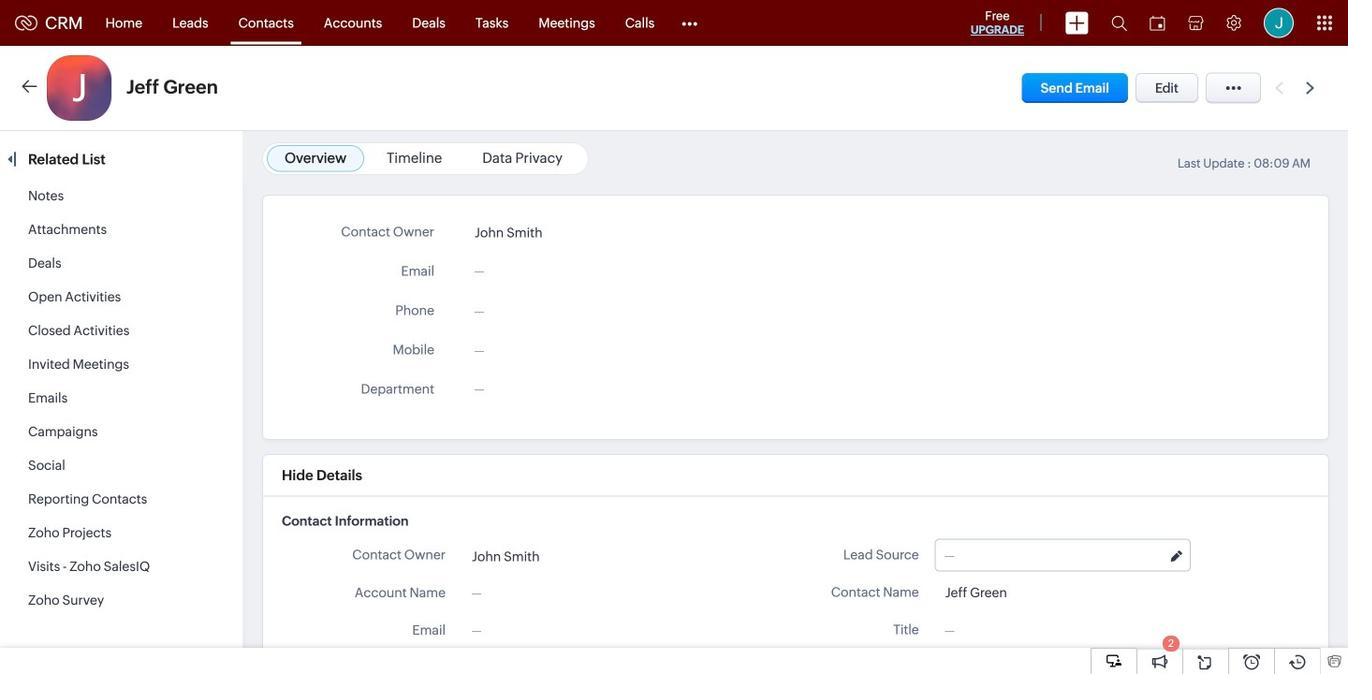 Task type: describe. For each thing, give the bounding box(es) containing it.
profile image
[[1265, 8, 1295, 38]]

previous record image
[[1276, 82, 1284, 94]]

search element
[[1101, 0, 1139, 46]]

Other Modules field
[[670, 8, 710, 38]]



Task type: locate. For each thing, give the bounding box(es) containing it.
next record image
[[1307, 82, 1319, 94]]

logo image
[[15, 15, 37, 30]]

calendar image
[[1150, 15, 1166, 30]]

search image
[[1112, 15, 1128, 31]]

create menu image
[[1066, 12, 1089, 34]]

profile element
[[1253, 0, 1306, 45]]

create menu element
[[1055, 0, 1101, 45]]



Task type: vqa. For each thing, say whether or not it's contained in the screenshot.
Search icon
yes



